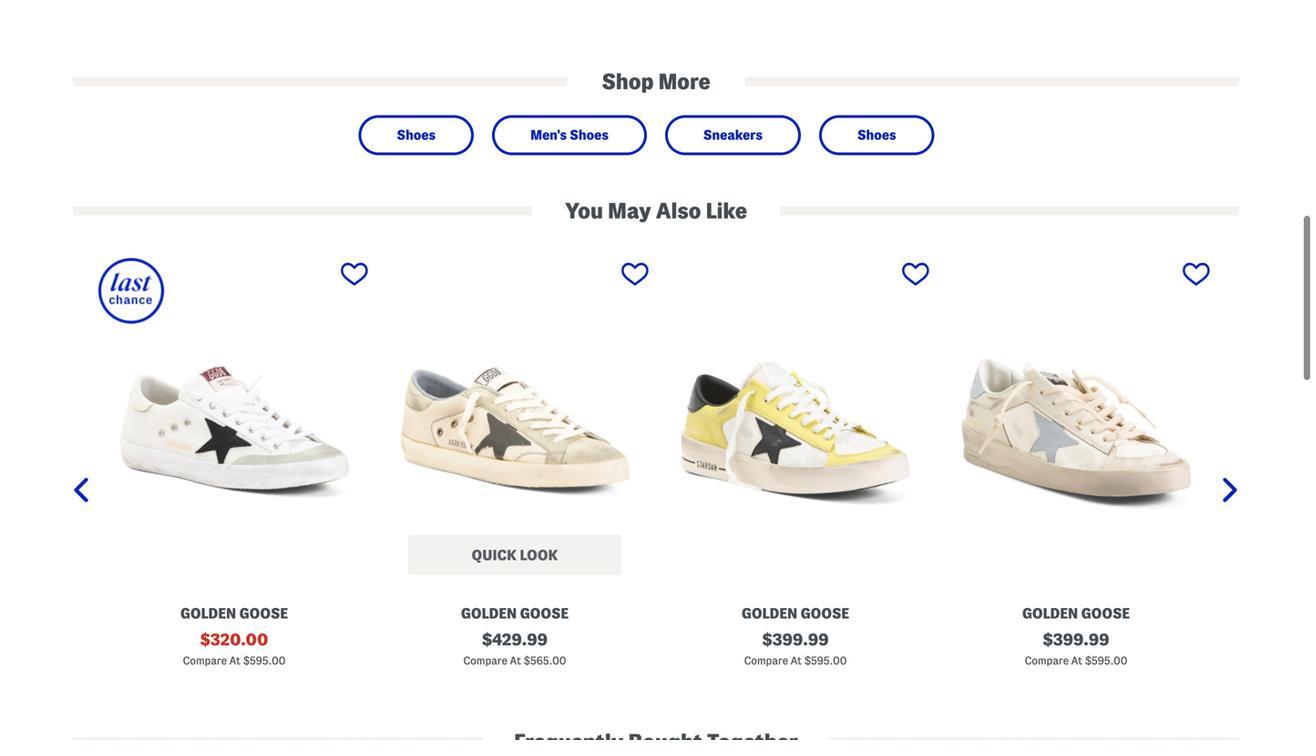 Task type: describe. For each thing, give the bounding box(es) containing it.
565.00
[[530, 656, 566, 667]]

made in italy leather sneakers image for 399.99
[[660, 258, 931, 598]]

2 golden goose from the left
[[461, 606, 569, 622]]

golden goose for the made in italy distressed leather sneakers image
[[1022, 606, 1130, 622]]

men's made in italy leather casual sport sneakers image
[[379, 258, 651, 598]]

also
[[656, 199, 701, 223]]

quick look button
[[408, 535, 621, 575]]

golden goose for made in italy leather sneakers image corresponding to 320.00
[[180, 606, 288, 622]]

made in italy leather sneakers image for 320.00
[[98, 258, 370, 598]]

429.99
[[492, 631, 548, 649]]

made in italy distressed leather sneakers image
[[940, 258, 1212, 598]]

compare inside 429.99 compare at 565.00
[[463, 656, 508, 667]]

prev button
[[73, 256, 119, 729]]

golden for the made in italy distressed leather sneakers image
[[1022, 606, 1078, 622]]

golden goose for made in italy leather sneakers image for 399.99
[[742, 606, 849, 622]]

595.00 inside 320.00 compare at 595.00
[[250, 656, 286, 667]]

compare for the made in italy distressed leather sneakers image
[[1025, 656, 1069, 667]]

golden for made in italy leather sneakers image for 399.99
[[742, 606, 797, 622]]

320.00 compare at 595.00
[[183, 631, 286, 667]]

2 golden from the left
[[461, 606, 517, 622]]

prev
[[96, 257, 119, 270]]

quick look
[[472, 548, 558, 564]]

quick
[[472, 548, 517, 564]]

you may also like list
[[73, 256, 1239, 729]]

men's shoes link
[[509, 123, 630, 148]]

like
[[706, 199, 747, 223]]

at inside 429.99 compare at 565.00
[[510, 656, 521, 667]]

men's shoes
[[530, 128, 609, 143]]

compare for made in italy leather sneakers image corresponding to 320.00
[[183, 656, 227, 667]]

429.99 compare at 565.00
[[463, 631, 566, 667]]

399.99 compare at 595.00 for made in italy leather sneakers image for 399.99
[[744, 631, 847, 667]]



Task type: locate. For each thing, give the bounding box(es) containing it.
2 shoes link from the left
[[836, 123, 918, 148]]

golden goose
[[180, 606, 288, 622], [461, 606, 569, 622], [742, 606, 849, 622], [1022, 606, 1130, 622]]

399.99 compare at 595.00
[[744, 631, 847, 667], [1025, 631, 1128, 667]]

2 horizontal spatial 595.00
[[1092, 656, 1128, 667]]

may
[[608, 199, 651, 223]]

0 horizontal spatial 399.99 compare at 595.00
[[744, 631, 847, 667]]

399.99
[[772, 631, 829, 649], [1053, 631, 1110, 649]]

2 shoes from the left
[[570, 128, 609, 143]]

compare inside 320.00 compare at 595.00
[[183, 656, 227, 667]]

1 horizontal spatial 595.00
[[811, 656, 847, 667]]

399.99 compare at 595.00 for the made in italy distressed leather sneakers image
[[1025, 631, 1128, 667]]

at
[[229, 656, 241, 667], [510, 656, 521, 667], [791, 656, 802, 667], [1071, 656, 1083, 667]]

2 399.99 compare at 595.00 from the left
[[1025, 631, 1128, 667]]

3 595.00 from the left
[[1092, 656, 1128, 667]]

0 horizontal spatial 399.99
[[772, 631, 829, 649]]

1 horizontal spatial shoes link
[[836, 123, 918, 148]]

1 399.99 compare at 595.00 from the left
[[744, 631, 847, 667]]

0 horizontal spatial made in italy leather sneakers image
[[98, 258, 370, 598]]

0 horizontal spatial 595.00
[[250, 656, 286, 667]]

you may also like
[[565, 199, 747, 223]]

399.99 for the made in italy distressed leather sneakers image
[[1053, 631, 1110, 649]]

3 golden goose from the left
[[742, 606, 849, 622]]

4 golden goose from the left
[[1022, 606, 1130, 622]]

goose for the made in italy distressed leather sneakers image
[[1081, 606, 1130, 622]]

1 horizontal spatial made in italy leather sneakers image
[[660, 258, 931, 598]]

golden
[[180, 606, 236, 622], [461, 606, 517, 622], [742, 606, 797, 622], [1022, 606, 1078, 622]]

look
[[520, 548, 558, 564]]

3 compare from the left
[[744, 656, 788, 667]]

1 shoes link from the left
[[375, 123, 458, 148]]

shoes link
[[375, 123, 458, 148], [836, 123, 918, 148]]

1 595.00 from the left
[[250, 656, 286, 667]]

goose for made in italy leather sneakers image corresponding to 320.00
[[239, 606, 288, 622]]

men's
[[530, 128, 567, 143]]

4 compare from the left
[[1025, 656, 1069, 667]]

made in italy leather sneakers image
[[98, 258, 370, 598], [660, 258, 931, 598]]

2 horizontal spatial shoes
[[857, 128, 896, 143]]

4 at from the left
[[1071, 656, 1083, 667]]

4 golden from the left
[[1022, 606, 1078, 622]]

4 goose from the left
[[1081, 606, 1130, 622]]

more
[[658, 70, 710, 93]]

shop more
[[602, 70, 710, 93]]

shop
[[602, 70, 654, 93]]

1 horizontal spatial 399.99
[[1053, 631, 1110, 649]]

2 compare from the left
[[463, 656, 508, 667]]

you
[[565, 199, 603, 223]]

1 goose from the left
[[239, 606, 288, 622]]

sneakers
[[703, 128, 763, 143]]

1 golden goose from the left
[[180, 606, 288, 622]]

goose
[[239, 606, 288, 622], [520, 606, 569, 622], [801, 606, 849, 622], [1081, 606, 1130, 622]]

2 595.00 from the left
[[811, 656, 847, 667]]

2 399.99 from the left
[[1053, 631, 1110, 649]]

compare
[[183, 656, 227, 667], [463, 656, 508, 667], [744, 656, 788, 667], [1025, 656, 1069, 667]]

1 at from the left
[[229, 656, 241, 667]]

2 at from the left
[[510, 656, 521, 667]]

compare for made in italy leather sneakers image for 399.99
[[744, 656, 788, 667]]

sneakers link
[[682, 123, 785, 148]]

1 compare from the left
[[183, 656, 227, 667]]

1 shoes from the left
[[397, 128, 436, 143]]

3 shoes from the left
[[857, 128, 896, 143]]

goose for made in italy leather sneakers image for 399.99
[[801, 606, 849, 622]]

2 made in italy leather sneakers image from the left
[[660, 258, 931, 598]]

1 horizontal spatial shoes
[[570, 128, 609, 143]]

shoes inside "link"
[[570, 128, 609, 143]]

1 399.99 from the left
[[772, 631, 829, 649]]

0 horizontal spatial shoes
[[397, 128, 436, 143]]

2 goose from the left
[[520, 606, 569, 622]]

1 horizontal spatial 399.99 compare at 595.00
[[1025, 631, 1128, 667]]

1 made in italy leather sneakers image from the left
[[98, 258, 370, 598]]

595.00
[[250, 656, 286, 667], [811, 656, 847, 667], [1092, 656, 1128, 667]]

1 golden from the left
[[180, 606, 236, 622]]

shoes
[[397, 128, 436, 143], [570, 128, 609, 143], [857, 128, 896, 143]]

3 goose from the left
[[801, 606, 849, 622]]

320.00
[[210, 631, 268, 649]]

0 horizontal spatial shoes link
[[375, 123, 458, 148]]

3 golden from the left
[[742, 606, 797, 622]]

golden for made in italy leather sneakers image corresponding to 320.00
[[180, 606, 236, 622]]

at inside 320.00 compare at 595.00
[[229, 656, 241, 667]]

3 at from the left
[[791, 656, 802, 667]]

399.99 for made in italy leather sneakers image for 399.99
[[772, 631, 829, 649]]



Task type: vqa. For each thing, say whether or not it's contained in the screenshot.
second THE GOLDEN
yes



